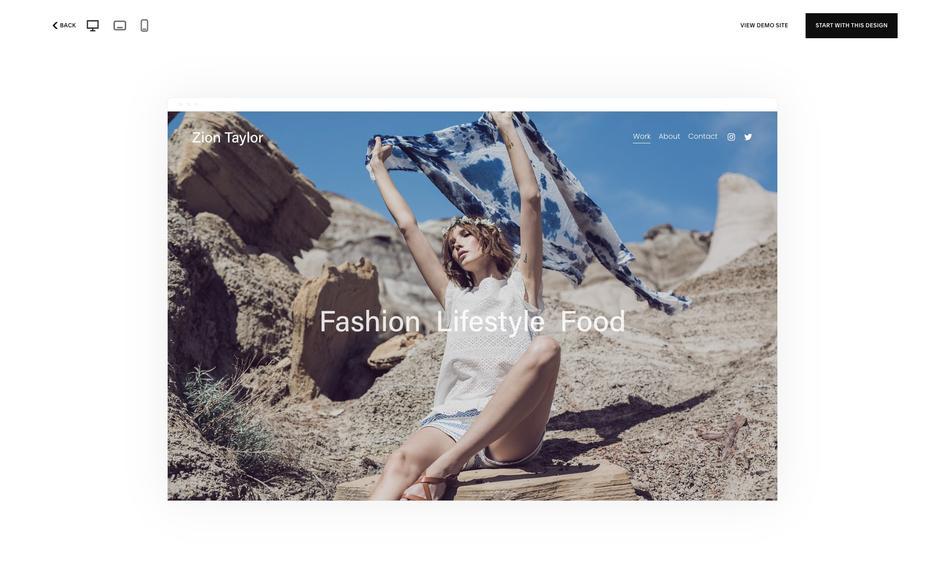 Task type: vqa. For each thing, say whether or not it's contained in the screenshot.
second - from left
yes



Task type: describe. For each thing, give the bounding box(es) containing it.
utica image
[[73, 233, 319, 560]]

back button
[[47, 15, 79, 36]]

preview template on a tablet device image
[[111, 18, 128, 33]]

6 - from the left
[[258, 23, 261, 32]]

view demo site link
[[741, 13, 788, 38]]

talva
[[349, 181, 372, 190]]

online
[[20, 23, 43, 32]]

talva image
[[350, 0, 595, 171]]

zion
[[349, 400, 367, 409]]

store
[[44, 23, 63, 32]]

tepito
[[626, 181, 651, 190]]

courses
[[227, 23, 256, 32]]

site
[[776, 22, 788, 29]]

preview template on a mobile device image
[[138, 19, 151, 32]]

memberships
[[105, 23, 153, 32]]

local
[[299, 23, 317, 32]]

zion image
[[350, 233, 595, 390]]

5 - from the left
[[223, 23, 226, 32]]

remove talva from your favorites list image
[[578, 182, 588, 192]]

start
[[816, 22, 834, 29]]

suhama image
[[73, 0, 319, 171]]

start with this design button
[[806, 13, 898, 38]]

start with this design
[[816, 22, 888, 29]]

2 - from the left
[[101, 23, 104, 32]]

portfolio
[[69, 23, 99, 32]]

view
[[741, 22, 755, 29]]

this
[[851, 22, 864, 29]]



Task type: locate. For each thing, give the bounding box(es) containing it.
4 - from the left
[[177, 23, 180, 32]]

tepito image
[[626, 0, 872, 171]]

- right store
[[65, 23, 68, 32]]

business
[[319, 23, 350, 32]]

- right courses
[[258, 23, 261, 32]]

- left blog on the left of the page
[[155, 23, 158, 32]]

back
[[60, 22, 76, 29]]

design
[[866, 22, 888, 29]]

preview template on a desktop device image
[[83, 18, 102, 33]]

with
[[835, 22, 850, 29]]

7 - from the left
[[294, 23, 297, 32]]

view demo site
[[741, 22, 788, 29]]

services
[[262, 23, 292, 32]]

-
[[65, 23, 68, 32], [101, 23, 104, 32], [155, 23, 158, 32], [177, 23, 180, 32], [223, 23, 226, 32], [258, 23, 261, 32], [294, 23, 297, 32]]

3 - from the left
[[155, 23, 158, 32]]

- right blog on the left of the page
[[177, 23, 180, 32]]

1 - from the left
[[65, 23, 68, 32]]

blog
[[160, 23, 176, 32]]

scheduling
[[182, 23, 221, 32]]

- left courses
[[223, 23, 226, 32]]

- left preview template on a tablet device icon
[[101, 23, 104, 32]]

online store - portfolio - memberships - blog - scheduling - courses - services - local business
[[20, 23, 350, 32]]

demo
[[757, 22, 775, 29]]

- left local
[[294, 23, 297, 32]]



